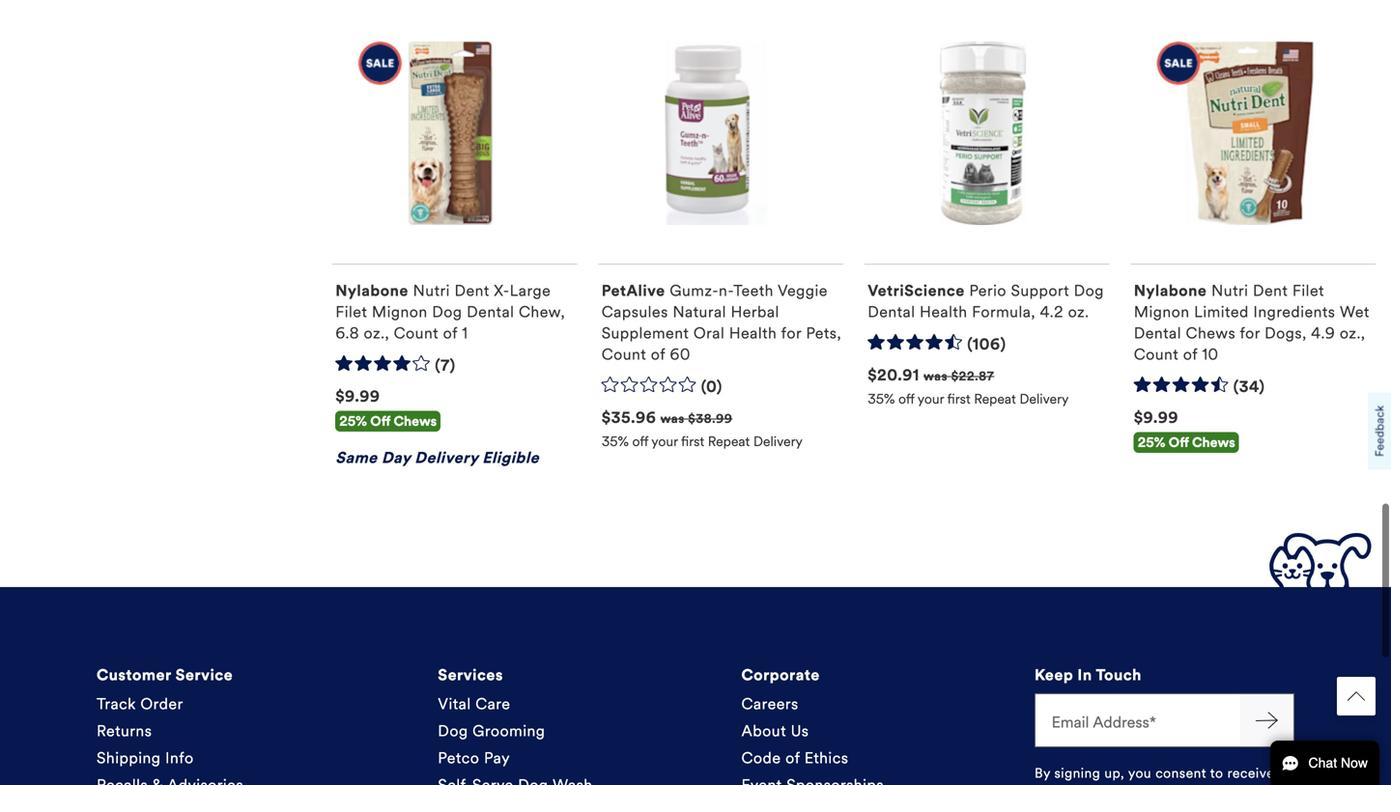 Task type: vqa. For each thing, say whether or not it's contained in the screenshot.
Petco Pay Link
yes



Task type: describe. For each thing, give the bounding box(es) containing it.
by
[[1035, 765, 1051, 782]]

returns
[[97, 722, 152, 741]]

keep
[[1035, 666, 1073, 685]]

updates,
[[1035, 783, 1090, 785]]

track order link
[[97, 695, 183, 714]]

touch
[[1096, 666, 1142, 685]]

corporate
[[741, 666, 820, 685]]

grooming
[[473, 722, 545, 741]]

pay
[[484, 749, 510, 768]]

arrow right 12 button
[[1240, 694, 1295, 748]]

you
[[1128, 765, 1152, 782]]

us
[[791, 722, 809, 741]]

submit email address image
[[1255, 709, 1279, 732]]

dog grooming link
[[438, 722, 545, 741]]

careers about us code of ethics
[[741, 695, 849, 768]]

receive
[[1227, 765, 1274, 782]]

about us link
[[741, 722, 809, 741]]

track order returns shipping info
[[97, 695, 194, 768]]

shipping info link
[[97, 749, 194, 768]]

returns link
[[97, 722, 152, 741]]

petco
[[438, 749, 480, 768]]

code
[[741, 749, 781, 768]]

vital care link
[[438, 695, 510, 714]]

customer service
[[97, 666, 233, 685]]



Task type: locate. For each thing, give the bounding box(es) containing it.
vital
[[438, 695, 471, 714]]

code of ethics link
[[741, 749, 849, 768]]

styled arrow button link
[[1337, 677, 1376, 716]]

offers,
[[1143, 783, 1185, 785]]

None email field
[[1035, 694, 1240, 748]]

by signing up, you consent to receive updates, special offers, progra
[[1035, 765, 1284, 785]]

careers link
[[741, 695, 799, 714]]

care
[[475, 695, 510, 714]]

customer
[[97, 666, 171, 685]]

dog
[[438, 722, 468, 741]]

special
[[1094, 783, 1139, 785]]

track
[[97, 695, 136, 714]]

vital care dog grooming petco pay
[[438, 695, 545, 768]]

keep in touch
[[1035, 666, 1142, 685]]

scroll to top image
[[1348, 688, 1365, 705]]

signing
[[1054, 765, 1101, 782]]

service
[[175, 666, 233, 685]]

info
[[165, 749, 194, 768]]

about
[[741, 722, 786, 741]]

petco pay link
[[438, 749, 510, 768]]

ethics
[[804, 749, 849, 768]]

up,
[[1104, 765, 1125, 782]]

services
[[438, 666, 503, 685]]

in
[[1078, 666, 1092, 685]]

of
[[785, 749, 800, 768]]

to
[[1210, 765, 1224, 782]]

order
[[140, 695, 183, 714]]

shipping
[[97, 749, 161, 768]]

consent
[[1156, 765, 1207, 782]]

careers
[[741, 695, 799, 714]]



